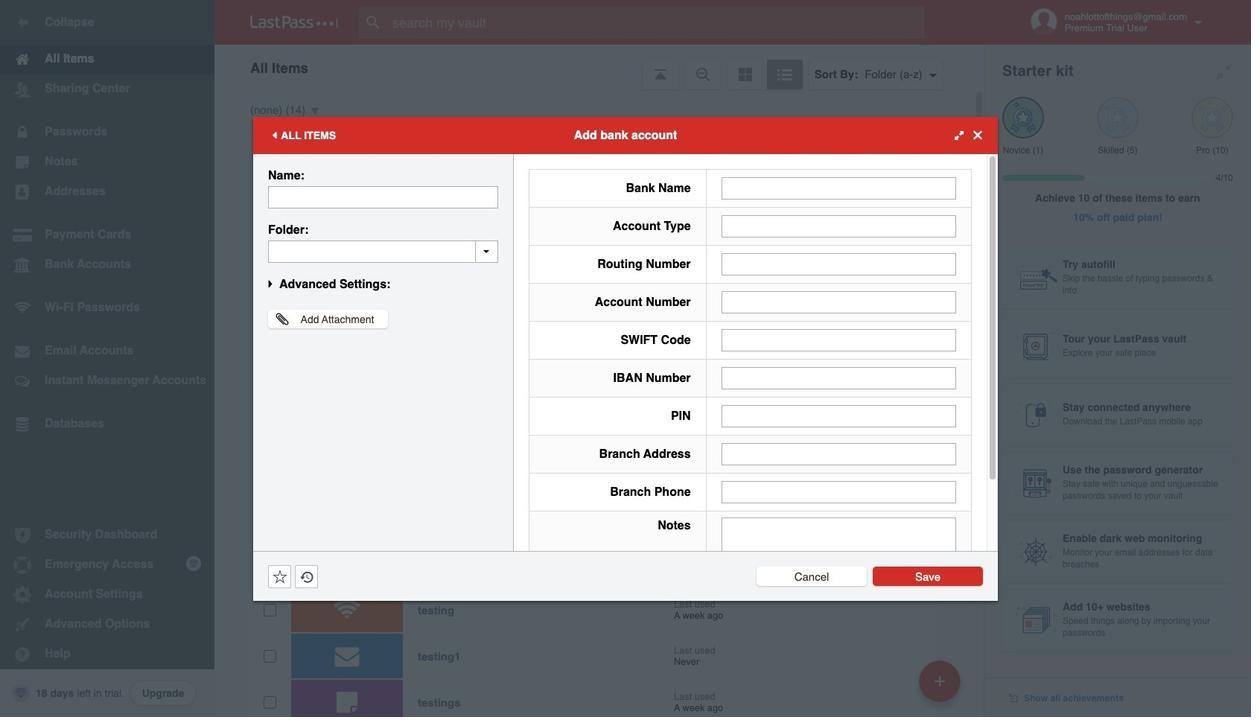 Task type: locate. For each thing, give the bounding box(es) containing it.
dialog
[[253, 117, 998, 619]]

None text field
[[721, 177, 956, 199], [268, 240, 498, 262], [721, 291, 956, 313], [721, 329, 956, 351], [721, 405, 956, 427], [721, 443, 956, 465], [721, 517, 956, 609], [721, 177, 956, 199], [268, 240, 498, 262], [721, 291, 956, 313], [721, 329, 956, 351], [721, 405, 956, 427], [721, 443, 956, 465], [721, 517, 956, 609]]

None text field
[[268, 186, 498, 208], [721, 215, 956, 237], [721, 253, 956, 275], [721, 367, 956, 389], [721, 481, 956, 503], [268, 186, 498, 208], [721, 215, 956, 237], [721, 253, 956, 275], [721, 367, 956, 389], [721, 481, 956, 503]]

new item image
[[935, 676, 945, 686]]

vault options navigation
[[214, 45, 984, 89]]



Task type: describe. For each thing, give the bounding box(es) containing it.
lastpass image
[[250, 16, 338, 29]]

main navigation navigation
[[0, 0, 214, 717]]

Search search field
[[359, 6, 954, 39]]

new item navigation
[[914, 656, 970, 717]]

search my vault text field
[[359, 6, 954, 39]]



